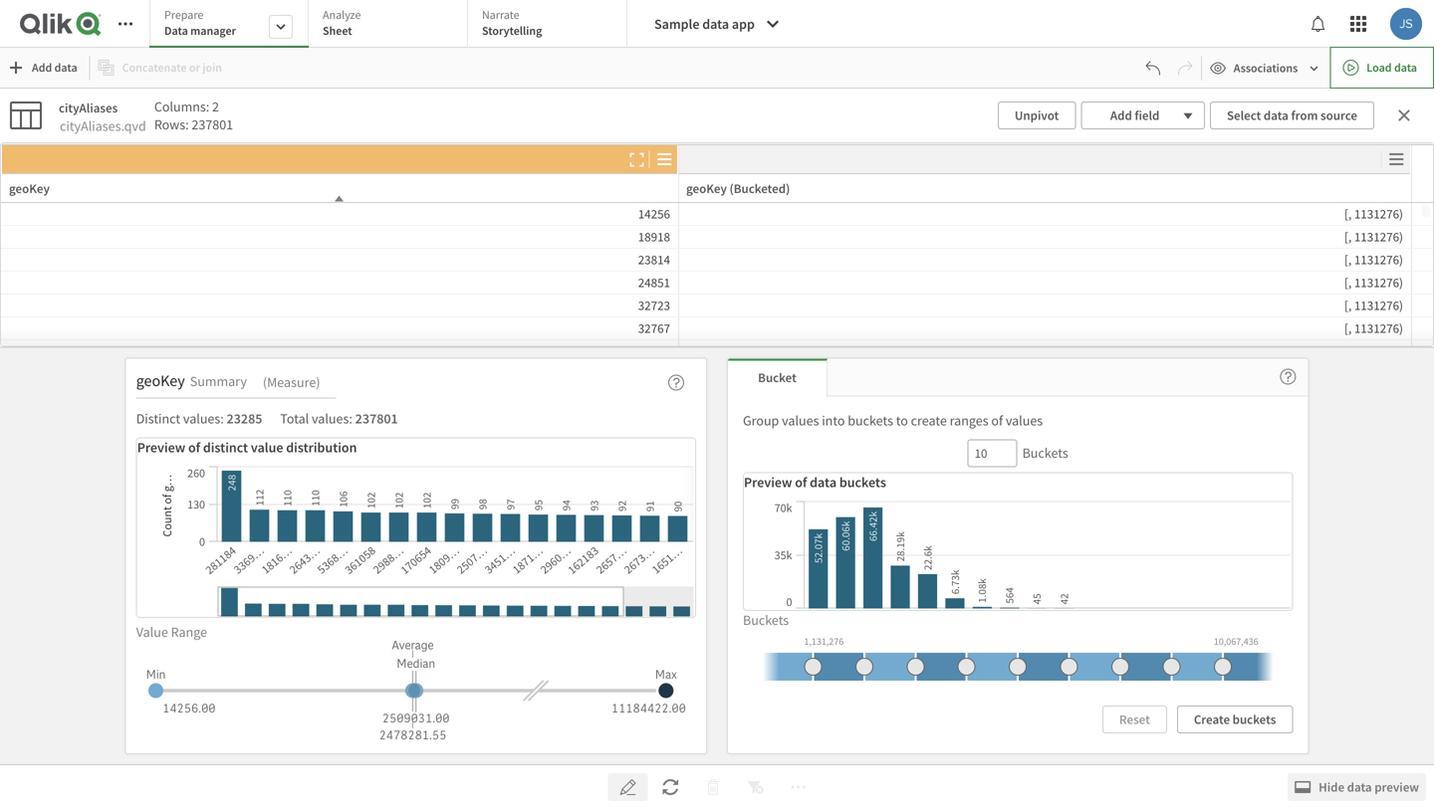 Task type: vqa. For each thing, say whether or not it's contained in the screenshot.
7th [, 1131276) from the top
yes



Task type: locate. For each thing, give the bounding box(es) containing it.
2 horizontal spatial of
[[991, 412, 1003, 429]]

[8950416, 10067436) image
[[1173, 653, 1222, 681]]

table right "this"
[[47, 517, 77, 535]]

prepare data manager
[[164, 7, 236, 38]]

preview for preview of data buckets
[[744, 473, 792, 491]]

2 vertical spatial geokey
[[136, 371, 185, 391]]

values right ranges
[[1006, 412, 1043, 429]]

0 horizontal spatial total
[[280, 410, 309, 428]]

1 vertical spatial 237801
[[355, 410, 398, 428]]

data up cityaliases.qvd
[[54, 60, 77, 75]]

app
[[732, 15, 755, 33]]

2 has from the left
[[219, 517, 240, 535]]

table right one
[[1178, 515, 1207, 533]]

2 right columns:
[[212, 98, 219, 116]]

None number field
[[968, 439, 1017, 467]]

3 [, 1131276) from the top
[[1345, 251, 1403, 268]]

total
[[1151, 127, 1180, 145], [280, 410, 309, 428]]

total down field
[[1151, 127, 1180, 145]]

zoom in image
[[1093, 133, 1108, 157]]

tab list containing prepare
[[149, 0, 634, 50]]

sampledata.region_geoinfo
[[1234, 390, 1401, 408]]

field menu image left press space to open search dialog box for =if([cityaliases.geokey] < 1131276, dual('[, 1131276)', 1),if([cityaliases.geokey] >= 1131276 and [cityaliases.geokey] < 2248296, dual('[1131276, 2248296)', 2),if([cityaliases.geokey] >= 2248296 and [cityaliases.geokey] < 3365316, dual('[2248296, 3365316)', 3),if([cityaliases.geokey] >= 3365316 and [cityaliases.geokey] < 4482336, dual('[3365316, 4482336)', 4),if([cityaliases.geokey] >= 4482336 and [cityaliases.geokey] < 5599356, dual('[4482336, 5599356)', 5),if([cityaliases.geokey] >= 5599356 and [cityaliases.geokey] < 6716376, dual('[5599356, 6716376)', 6),if([cityaliases.geokey] >= 6716376 and [cityaliases.geokey] < 7833396, dual('[6716376, 7833396)', 7),if([cityaliases.geokey] >= 7833396 and [cityaliases.geokey] < 8950416, dual('[7833396, 8950416)', 8),if([cityaliases.geokey] >= 8950416 and [cityaliases.geokey] < 10067436, dual('[8950416, 10067436)', 9),if([cityaliases.geokey] >= 10067436, dual('[10067436, )', 10))))))))))) column. element
[[1389, 146, 1405, 172]]

buckets down into
[[839, 473, 886, 491]]

2 inside "columns: 2 rows: 237801"
[[212, 98, 219, 116]]

value
[[251, 438, 283, 456]]

0 horizontal spatial buckets
[[743, 612, 789, 629]]

0 vertical spatial 237801
[[192, 116, 233, 133]]

manager
[[190, 23, 236, 38]]

create buckets
[[1194, 712, 1276, 728]]

all
[[1391, 207, 1404, 223]]

associations
[[1234, 60, 1298, 76]]

2 horizontal spatial geokey
[[1224, 265, 1267, 283]]

buckets right "create"
[[1233, 712, 1276, 728]]

1 vertical spatial buckets
[[839, 473, 886, 491]]

stop editing this table image
[[619, 776, 637, 800]]

* this table has not been loaded or has changed since the last time it was loaded.
[[10, 517, 491, 535]]

[, 1131276) for 24851
[[1345, 274, 1403, 291]]

0 horizontal spatial has
[[80, 517, 101, 535]]

1 values: from the left
[[183, 410, 224, 428]]

table inside to make associations manually, you can drag one table onto another.
[[1178, 515, 1207, 533]]

0 vertical spatial geokey
[[1157, 245, 1201, 263]]

apply
[[1356, 207, 1388, 223], [1372, 314, 1403, 331]]

4 [, from the top
[[1345, 274, 1352, 291]]

data left from
[[1264, 107, 1289, 123]]

5 [, 1131276) from the top
[[1345, 297, 1403, 314]]

preview down group
[[744, 473, 792, 491]]

1 horizontal spatial 237801
[[355, 410, 398, 428]]

7 [, 1131276) from the top
[[1345, 343, 1403, 360]]

1 horizontal spatial values
[[1006, 412, 1043, 429]]

1 horizontal spatial of
[[795, 473, 807, 491]]

None text field
[[2, 174, 677, 202], [679, 174, 1410, 202], [2, 174, 677, 202], [679, 174, 1410, 202]]

preview
[[1375, 779, 1419, 796]]

3
[[1225, 127, 1232, 145]]

[2248296, 3365316) image
[[865, 653, 915, 681]]

buckets left to
[[848, 412, 893, 429]]

1 [, from the top
[[1345, 206, 1352, 222]]

data for add
[[54, 60, 77, 75]]

2
[[212, 98, 219, 116], [1270, 169, 1277, 187]]

field menu image
[[657, 146, 672, 172], [1389, 146, 1405, 172]]

columns:
[[154, 98, 209, 116]]

loaded
[[159, 517, 201, 535]]

delete this table image
[[704, 776, 722, 800]]

[7833396, 8950416) image
[[1121, 653, 1171, 681]]

[, for 14256
[[1345, 206, 1352, 222]]

help image
[[668, 371, 684, 395]]

2 vertical spatial of
[[795, 473, 807, 491]]

was
[[419, 517, 443, 535]]

prepare
[[164, 7, 203, 22]]

values: up distinct
[[183, 410, 224, 428]]

1131276) for 32723
[[1354, 297, 1403, 314]]

0 vertical spatial total
[[1151, 127, 1180, 145]]

[, 1131276) for 23814
[[1345, 251, 1403, 268]]

3 1131276) from the top
[[1354, 251, 1403, 268]]

1 vertical spatial apply
[[1372, 314, 1403, 331]]

data right hide at right bottom
[[1347, 779, 1372, 796]]

add for add data
[[32, 60, 52, 75]]

data right load
[[1394, 60, 1417, 75]]

1 vertical spatial of
[[188, 438, 200, 456]]

select data from source button
[[1210, 102, 1374, 129]]

effects image
[[1093, 220, 1108, 244]]

6 [, from the top
[[1345, 320, 1352, 337]]

select
[[1227, 107, 1261, 123]]

recommendations:
[[1151, 169, 1267, 187]]

1 vertical spatial add
[[1110, 107, 1132, 123]]

1 horizontal spatial table
[[1178, 515, 1207, 533]]

values: for total
[[312, 410, 352, 428]]

237801 right rows:
[[192, 116, 233, 133]]

values left into
[[782, 412, 819, 429]]

24851
[[638, 274, 670, 291]]

geokey up the cityaliases:
[[1157, 245, 1201, 263]]

toggle bottom image
[[1295, 776, 1311, 800]]

(measure)
[[263, 373, 320, 391]]

0 horizontal spatial 237801
[[192, 116, 233, 133]]

associations down associations button
[[1254, 99, 1335, 118]]

has right or
[[219, 517, 240, 535]]

data inside button
[[1347, 779, 1372, 796]]

2 [, from the top
[[1345, 229, 1352, 245]]

4 [, 1131276) from the top
[[1345, 274, 1403, 291]]

1 horizontal spatial preview
[[744, 473, 792, 491]]

1 1131276) from the top
[[1354, 206, 1403, 222]]

1 horizontal spatial field menu image
[[1389, 146, 1405, 172]]

[, 1131276) for 14256
[[1345, 206, 1403, 222]]

changed
[[243, 517, 294, 535]]

load data button
[[1330, 47, 1434, 89]]

into
[[822, 412, 845, 429]]

has left not
[[80, 517, 101, 535]]

3 [, from the top
[[1345, 251, 1352, 268]]

geokey
[[1157, 245, 1201, 263], [1224, 265, 1267, 283], [136, 371, 185, 391]]

0 horizontal spatial field menu image
[[657, 146, 672, 172]]

sample
[[654, 15, 700, 33]]

0 horizontal spatial table
[[47, 517, 77, 535]]

citygeo.geokey
[[1207, 283, 1297, 301]]

1131276) for 32909
[[1354, 343, 1403, 360]]

1131276) for 18918
[[1354, 229, 1403, 245]]

6 [, 1131276) from the top
[[1345, 320, 1403, 337]]

[, 1131276) for 32723
[[1345, 297, 1403, 314]]

1 horizontal spatial has
[[219, 517, 240, 535]]

1 horizontal spatial add
[[1110, 107, 1132, 123]]

apply all button
[[1339, 201, 1421, 229]]

0 horizontal spatial values:
[[183, 410, 224, 428]]

sampledata:
[[1157, 390, 1232, 408]]

apply all
[[1356, 207, 1404, 223]]

values:
[[183, 410, 224, 428], [312, 410, 352, 428]]

grid containing 14256
[[1, 144, 1433, 432]]

2 for recommendations:
[[1270, 169, 1277, 187]]

2 values: from the left
[[312, 410, 352, 428]]

2 values from the left
[[1006, 412, 1043, 429]]

2 for columns:
[[212, 98, 219, 116]]

unpivot button
[[998, 102, 1076, 129]]

table
[[1178, 515, 1207, 533], [47, 517, 77, 535]]

7 1131276) from the top
[[1354, 343, 1403, 360]]

cityaliases:
[[1157, 265, 1222, 283]]

value range
[[136, 623, 207, 641]]

4 1131276) from the top
[[1354, 274, 1403, 291]]

hide
[[1319, 779, 1345, 796]]

1 vertical spatial associations
[[1204, 497, 1275, 515]]

0 vertical spatial preview
[[137, 438, 185, 456]]

done image
[[1395, 104, 1413, 127]]

more options image
[[789, 776, 807, 800]]

buckets inside create buckets button
[[1233, 712, 1276, 728]]

data
[[702, 15, 729, 33], [54, 60, 77, 75], [1394, 60, 1417, 75], [1264, 107, 1289, 123], [810, 473, 837, 491], [1347, 779, 1372, 796]]

none number field inside geokey application
[[968, 439, 1017, 467]]

region_geoinfo-
[[1157, 353, 1257, 370]]

2 vertical spatial buckets
[[1233, 712, 1276, 728]]

tab list inside geokey application
[[149, 0, 634, 50]]

field menu image left press space to open search dialog box for [cityaliases.geokey] column. element
[[657, 146, 672, 172]]

add data button
[[4, 52, 85, 84]]

distinct
[[136, 410, 180, 428]]

0 horizontal spatial values
[[782, 412, 819, 429]]

triangle top image
[[333, 196, 345, 208]]

[10067436, ) image
[[1224, 653, 1273, 681]]

rows:
[[154, 116, 189, 133]]

2 [, 1131276) from the top
[[1345, 229, 1403, 245]]

[4482336, 5599356) image
[[968, 653, 1017, 681]]

10,067,436
[[1214, 635, 1258, 648]]

0 vertical spatial apply
[[1356, 207, 1388, 223]]

preview
[[137, 438, 185, 456], [744, 473, 792, 491]]

buckets
[[848, 412, 893, 429], [839, 473, 886, 491], [1233, 712, 1276, 728]]

0 horizontal spatial 2
[[212, 98, 219, 116]]

1 horizontal spatial values:
[[312, 410, 352, 428]]

1 horizontal spatial 2
[[1270, 169, 1277, 187]]

1 has from the left
[[80, 517, 101, 535]]

add inside button
[[1110, 107, 1132, 123]]

0 horizontal spatial geokey
[[136, 371, 185, 391]]

geokey up the distinct
[[136, 371, 185, 391]]

range
[[171, 623, 207, 641]]

2 right recommendations:
[[1270, 169, 1277, 187]]

last
[[353, 517, 375, 535]]

0 vertical spatial buckets
[[848, 412, 893, 429]]

[,
[[1345, 206, 1352, 222], [1345, 229, 1352, 245], [1345, 251, 1352, 268], [1345, 274, 1352, 291], [1345, 297, 1352, 314], [1345, 320, 1352, 337], [1345, 343, 1352, 360]]

[, 1131276) for 18918
[[1345, 229, 1403, 245]]

1 horizontal spatial total
[[1151, 127, 1180, 145]]

recommended associations
[[1151, 99, 1335, 118]]

john smith image
[[1390, 8, 1422, 40]]

2 1131276) from the top
[[1354, 229, 1403, 245]]

6 1131276) from the top
[[1354, 320, 1403, 337]]

1 vertical spatial preview
[[744, 473, 792, 491]]

5 1131276) from the top
[[1354, 297, 1403, 314]]

14256
[[638, 206, 670, 222]]

1 vertical spatial 2
[[1270, 169, 1277, 187]]

tab list
[[149, 0, 634, 50]]

associations right make
[[1204, 497, 1275, 515]]

1 horizontal spatial geokey
[[1157, 245, 1201, 263]]

data for select
[[1264, 107, 1289, 123]]

add inside button
[[32, 60, 52, 75]]

None text field
[[52, 97, 146, 118]]

citygeo:
[[1157, 283, 1205, 301]]

geokey right the cityaliases:
[[1224, 265, 1267, 283]]

total down (measure)
[[280, 410, 309, 428]]

0 vertical spatial 2
[[212, 98, 219, 116]]

0 horizontal spatial of
[[188, 438, 200, 456]]

1131276) for 23814
[[1354, 251, 1403, 268]]

grid
[[1, 144, 1433, 432]]

preview down the distinct
[[137, 438, 185, 456]]

time
[[378, 517, 405, 535]]

0 horizontal spatial add
[[32, 60, 52, 75]]

0 vertical spatial associations
[[1254, 99, 1335, 118]]

apply button
[[1355, 309, 1420, 337]]

associations
[[1254, 99, 1335, 118], [1204, 497, 1275, 515]]

0 horizontal spatial preview
[[137, 438, 185, 456]]

[, 1131276)
[[1345, 206, 1403, 222], [1345, 229, 1403, 245], [1345, 251, 1403, 268], [1345, 274, 1403, 291], [1345, 297, 1403, 314], [1345, 320, 1403, 337], [1345, 343, 1403, 360]]

0 vertical spatial add
[[32, 60, 52, 75]]

values: up distribution
[[312, 410, 352, 428]]

1 vertical spatial buckets
[[743, 612, 789, 629]]

1 horizontal spatial buckets
[[1022, 444, 1068, 462]]

data left app
[[702, 15, 729, 33]]

0 vertical spatial of
[[991, 412, 1003, 429]]

it
[[408, 517, 417, 535]]

7 [, from the top
[[1345, 343, 1352, 360]]

1 [, 1131276) from the top
[[1345, 206, 1403, 222]]

this
[[19, 517, 44, 535]]

5 [, from the top
[[1345, 297, 1352, 314]]

associations inside to make associations manually, you can drag one table onto another.
[[1204, 497, 1275, 515]]

1 vertical spatial total
[[280, 410, 309, 428]]

distribution
[[286, 438, 357, 456]]

23814
[[638, 251, 670, 268]]

cityname_geoinfo
[[1157, 370, 1270, 388]]

1131276) for 14256
[[1354, 206, 1403, 222]]

237801 up distribution
[[355, 410, 398, 428]]

add field
[[1110, 107, 1160, 123]]

grid inside geokey application
[[1, 144, 1433, 432]]



Task type: describe. For each thing, give the bounding box(es) containing it.
manually,
[[1277, 497, 1334, 515]]

recommended
[[1151, 99, 1250, 118]]

narrate
[[482, 7, 519, 22]]

to make associations manually, you can drag one table onto another.
[[1154, 497, 1411, 533]]

home image
[[1093, 101, 1108, 124]]

preview of distinct value distribution
[[137, 438, 357, 456]]

add data
[[32, 60, 77, 75]]

select data from source
[[1227, 107, 1357, 123]]

hide data preview button
[[1288, 774, 1426, 802]]

add for add field
[[1110, 107, 1132, 123]]

data for hide
[[1347, 779, 1372, 796]]

buckets for into
[[848, 412, 893, 429]]

total for total tables: 3
[[1151, 127, 1180, 145]]

make
[[1170, 497, 1201, 515]]

1131276) for 32767
[[1354, 320, 1403, 337]]

one
[[1154, 515, 1175, 533]]

load
[[1367, 60, 1392, 75]]

zoom out image
[[1093, 166, 1108, 190]]

data
[[164, 23, 188, 38]]

[, for 32909
[[1345, 343, 1352, 360]]

32767
[[638, 320, 670, 337]]

1 values from the left
[[782, 412, 819, 429]]

group
[[743, 412, 779, 429]]

(measure) button
[[247, 368, 336, 396]]

close image
[[1406, 101, 1420, 115]]

can
[[1360, 497, 1381, 515]]

associations button
[[1206, 52, 1326, 84]]

from
[[1291, 107, 1318, 123]]

[6716376, 7833396) image
[[1070, 653, 1119, 681]]

you
[[1337, 497, 1358, 515]]

237801 inside "columns: 2 rows: 237801"
[[192, 116, 233, 133]]

[, 1131276) for 32909
[[1345, 343, 1403, 360]]

1,131,276
[[804, 635, 844, 648]]

23285
[[227, 410, 262, 428]]

narrate storytelling
[[482, 7, 542, 38]]

[, 1131276) for 32767
[[1345, 320, 1403, 337]]

32723
[[638, 297, 670, 314]]

unpivot
[[1015, 107, 1059, 123]]

storytelling
[[482, 23, 542, 38]]

the
[[330, 517, 350, 535]]

hide data preview
[[1319, 779, 1419, 796]]

source
[[1321, 107, 1357, 123]]

[, for 23814
[[1345, 251, 1352, 268]]

drag
[[1384, 497, 1411, 515]]

data down into
[[810, 473, 837, 491]]

of for preview of distinct value distribution
[[188, 438, 200, 456]]

1 field menu image from the left
[[657, 146, 672, 172]]

field
[[1135, 107, 1160, 123]]

distinct
[[203, 438, 248, 456]]

clear filters image
[[747, 776, 765, 800]]

0 vertical spatial buckets
[[1022, 444, 1068, 462]]

loaded.
[[446, 517, 491, 535]]

to
[[896, 412, 908, 429]]

region_geoinfo- cityname_geoinfo sampledata: sampledata.region_geoinfo citygeo.cityname_geoinfo
[[1157, 353, 1401, 426]]

total values: 237801
[[280, 410, 398, 428]]

geokey cityaliases: geokey citygeo: citygeo.geokey
[[1157, 245, 1297, 301]]

values: for distinct
[[183, 410, 224, 428]]

load data
[[1367, 60, 1417, 75]]

[5599356, 6716376) image
[[1019, 653, 1068, 681]]

1 vertical spatial geokey
[[1224, 265, 1267, 283]]

[3365316, 4482336) image
[[917, 653, 966, 681]]

preview for preview of distinct value distribution
[[137, 438, 185, 456]]

total for total values: 237801
[[280, 410, 309, 428]]

[, for 18918
[[1345, 229, 1352, 245]]

onto
[[1210, 515, 1236, 533]]

create
[[1194, 712, 1230, 728]]

geokey summary
[[136, 371, 247, 391]]

ranges
[[950, 412, 989, 429]]

none text field inside geokey application
[[52, 97, 146, 118]]

18918
[[638, 229, 670, 245]]

columns: 2 rows: 237801
[[154, 98, 233, 133]]

create
[[911, 412, 947, 429]]

value
[[136, 623, 168, 641]]

[, for 24851
[[1345, 274, 1352, 291]]

*
[[10, 517, 16, 535]]

apply for apply all
[[1356, 207, 1388, 223]]

sample data app button
[[642, 8, 793, 40]]

press space to open search dialog box for [cityaliases.geokey] column. element
[[678, 145, 679, 203]]

buckets for data
[[839, 473, 886, 491]]

tables:
[[1183, 127, 1222, 145]]

of for preview of data buckets
[[795, 473, 807, 491]]

create buckets button
[[1177, 706, 1293, 734]]

data for load
[[1394, 60, 1417, 75]]

[, 1131276) image
[[763, 653, 812, 681]]

sheet
[[323, 23, 352, 38]]

reload table from source image
[[661, 776, 679, 800]]

[, for 32723
[[1345, 297, 1352, 314]]

or
[[203, 517, 216, 535]]

help image
[[1280, 365, 1296, 389]]

general image
[[630, 145, 644, 173]]

press space to open search dialog box for =if([cityaliases.geokey] < 1131276, dual('[, 1131276)', 1),if([cityaliases.geokey] >= 1131276 and [cityaliases.geokey] < 2248296, dual('[1131276, 2248296)', 2),if([cityaliases.geokey] >= 2248296 and [cityaliases.geokey] < 3365316, dual('[2248296, 3365316)', 3),if([cityaliases.geokey] >= 3365316 and [cityaliases.geokey] < 4482336, dual('[3365316, 4482336)', 4),if([cityaliases.geokey] >= 4482336 and [cityaliases.geokey] < 5599356, dual('[4482336, 5599356)', 5),if([cityaliases.geokey] >= 5599356 and [cityaliases.geokey] < 6716376, dual('[5599356, 6716376)', 6),if([cityaliases.geokey] >= 6716376 and [cityaliases.geokey] < 7833396, dual('[6716376, 7833396)', 7),if([cityaliases.geokey] >= 7833396 and [cityaliases.geokey] < 8950416, dual('[7833396, 8950416)', 8),if([cityaliases.geokey] >= 8950416 and [cityaliases.geokey] < 10067436, dual('[8950416, 10067436)', 9),if([cityaliases.geokey] >= 10067436, dual('[10067436, )', 10))))))))))) column. element
[[1411, 145, 1412, 203]]

analyze
[[323, 7, 361, 22]]

32909
[[638, 343, 670, 360]]

geokey for geokey cityaliases: geokey citygeo: citygeo.geokey
[[1157, 245, 1201, 263]]

citygeo.cityname_geoinfo
[[1207, 408, 1364, 426]]

[1131276, 2248296) image
[[814, 653, 863, 681]]

been
[[127, 517, 157, 535]]

bucket
[[758, 369, 797, 386]]

analyze sheet
[[323, 7, 361, 38]]

1131276) for 24851
[[1354, 274, 1403, 291]]

geokey for geokey summary
[[136, 371, 185, 391]]

add field button
[[1081, 102, 1205, 129]]

[, for 32767
[[1345, 320, 1352, 337]]

another.
[[1239, 515, 1286, 533]]

sample data app
[[654, 15, 755, 33]]

undo image
[[1145, 60, 1161, 76]]

apply for apply
[[1372, 314, 1403, 331]]

geokey application
[[0, 0, 1434, 810]]

preview of data buckets
[[744, 473, 886, 491]]

2 field menu image from the left
[[1389, 146, 1405, 172]]

data for sample
[[702, 15, 729, 33]]

distinct values: 23285
[[136, 410, 262, 428]]

total tables: 3
[[1151, 127, 1232, 145]]

cityaliases.qvd
[[60, 117, 146, 135]]



